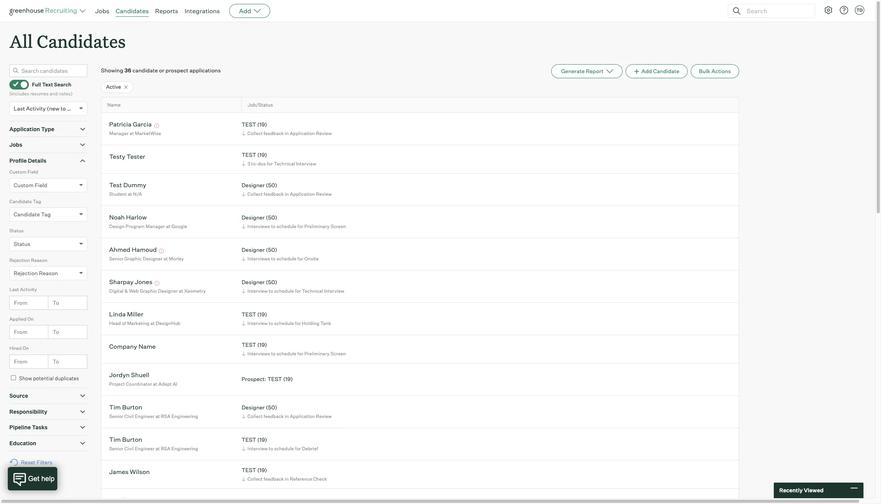 Task type: locate. For each thing, give the bounding box(es) containing it.
screen inside designer (50) interviews to schedule for preliminary screen
[[331, 224, 346, 230]]

add candidate link
[[626, 64, 688, 78]]

engineer down coordinator
[[135, 414, 155, 420]]

notes)
[[59, 91, 72, 97]]

1 vertical spatial designer (50) collect feedback in application review
[[242, 405, 332, 420]]

rsa
[[161, 414, 171, 420], [161, 446, 171, 452]]

0 vertical spatial interviews
[[247, 224, 270, 230]]

dummy
[[123, 181, 146, 189]]

reason
[[31, 258, 47, 263], [39, 270, 58, 277]]

0 vertical spatial manager
[[109, 131, 129, 136]]

reset filters
[[21, 460, 52, 466]]

(50) down 3 to-dos for technical interview link
[[266, 182, 277, 189]]

(19) for test (19) collect feedback in application review
[[257, 121, 267, 128]]

collect down job/status
[[247, 131, 263, 136]]

rejection reason up last activity
[[14, 270, 58, 277]]

collect for student at n/a
[[247, 191, 263, 197]]

from down "hired on"
[[14, 359, 27, 365]]

0 vertical spatial tag
[[33, 199, 41, 205]]

(19) up interview to schedule for holding tank link
[[257, 312, 267, 318]]

1 tim burton link from the top
[[109, 404, 142, 413]]

(19) down test (19) interviews to schedule for preliminary screen on the bottom of page
[[283, 376, 293, 383]]

for inside designer (50) interviews to schedule for onsite
[[297, 256, 303, 262]]

type
[[41, 126, 54, 132]]

n/a
[[133, 191, 142, 197]]

(50) up designer (50) interviews to schedule for onsite
[[266, 215, 277, 221]]

Search text field
[[745, 5, 808, 17]]

schedule inside test (19) interviews to schedule for preliminary screen
[[277, 351, 296, 357]]

senior up james
[[109, 446, 123, 452]]

0 horizontal spatial jobs
[[9, 142, 22, 148]]

2 interviews to schedule for preliminary screen link from the top
[[240, 351, 348, 358]]

from down "applied on"
[[14, 329, 27, 336]]

tim burton link for test
[[109, 437, 142, 445]]

to up test (19) collect feedback in reference check
[[269, 446, 273, 452]]

application inside test (19) collect feedback in application review
[[290, 131, 315, 136]]

for inside designer (50) interview to schedule for technical interview
[[295, 289, 301, 294]]

last activity
[[9, 287, 37, 293]]

resumes
[[30, 91, 49, 97]]

0 vertical spatial civil
[[124, 414, 134, 420]]

0 vertical spatial field
[[27, 169, 38, 175]]

technical right "dos"
[[274, 161, 295, 167]]

at inside test dummy student at n/a
[[128, 191, 132, 197]]

1 vertical spatial name
[[138, 343, 156, 351]]

3 senior from the top
[[109, 446, 123, 452]]

1 vertical spatial technical
[[302, 289, 323, 294]]

screen inside test (19) interviews to schedule for preliminary screen
[[331, 351, 346, 357]]

active
[[106, 84, 121, 90]]

dos
[[258, 161, 266, 167]]

2 engineering from the top
[[172, 446, 198, 452]]

3 from from the top
[[14, 359, 27, 365]]

0 vertical spatial engineering
[[172, 414, 198, 420]]

tasks
[[32, 425, 48, 431]]

1 burton from the top
[[122, 404, 142, 412]]

collect inside test (19) collect feedback in application review
[[247, 131, 263, 136]]

1 vertical spatial engineer
[[135, 446, 155, 452]]

3 collect feedback in application review link from the top
[[240, 413, 334, 421]]

to up prospect: test (19)
[[271, 351, 276, 357]]

tag up status "element"
[[41, 211, 51, 218]]

designer for design program manager at google
[[242, 215, 265, 221]]

reference
[[290, 477, 312, 483]]

on
[[27, 317, 34, 322], [23, 346, 29, 352]]

to inside designer (50) interview to schedule for technical interview
[[269, 289, 273, 294]]

1 preliminary from the top
[[304, 224, 330, 230]]

1 vertical spatial manager
[[146, 224, 165, 230]]

collect feedback in application review link up "test (19) interview to schedule for debrief"
[[240, 413, 334, 421]]

1 horizontal spatial technical
[[302, 289, 323, 294]]

application up test (19) 3 to-dos for technical interview
[[290, 131, 315, 136]]

2 in from the top
[[285, 191, 289, 197]]

to inside designer (50) interviews to schedule for preliminary screen
[[271, 224, 276, 230]]

(19) down job/status
[[257, 121, 267, 128]]

1 tim burton senior civil engineer at rsa engineering from the top
[[109, 404, 198, 420]]

last down (includes
[[14, 105, 25, 112]]

1 vertical spatial from
[[14, 329, 27, 336]]

2 preliminary from the top
[[304, 351, 330, 357]]

custom down profile
[[9, 169, 26, 175]]

bulk actions link
[[691, 64, 739, 78]]

1 engineering from the top
[[172, 414, 198, 420]]

0 vertical spatial senior
[[109, 256, 123, 262]]

digital & web graphic designer at xeometry
[[109, 289, 206, 294]]

on right hired
[[23, 346, 29, 352]]

collect feedback in application review link up test (19) 3 to-dos for technical interview
[[240, 130, 334, 137]]

preliminary up onsite
[[304, 224, 330, 230]]

0 horizontal spatial manager
[[109, 131, 129, 136]]

36
[[124, 67, 131, 74]]

application up debrief
[[290, 414, 315, 420]]

to inside "test (19) interview to schedule for debrief"
[[269, 446, 273, 452]]

engineering for test (19)
[[172, 446, 198, 452]]

2 senior from the top
[[109, 414, 123, 420]]

2 review from the top
[[316, 191, 332, 197]]

candidates link
[[116, 7, 149, 15]]

on for applied on
[[27, 317, 34, 322]]

candidate
[[132, 67, 158, 74]]

1 vertical spatial tim burton link
[[109, 437, 142, 445]]

tim burton senior civil engineer at rsa engineering down adept
[[109, 404, 198, 420]]

technical inside test (19) 3 to-dos for technical interview
[[274, 161, 295, 167]]

from for applied
[[14, 329, 27, 336]]

schedule left holding
[[274, 321, 294, 327]]

(19) inside test (19) interviews to schedule for preliminary screen
[[257, 342, 267, 349]]

engineer
[[135, 414, 155, 420], [135, 446, 155, 452]]

3 (50) from the top
[[266, 247, 277, 254]]

test for test (19) interview to schedule for holding tank
[[242, 312, 256, 318]]

candidates down jobs link
[[37, 30, 126, 53]]

(19) for test (19)
[[257, 498, 267, 505]]

showing
[[101, 67, 123, 74]]

1 in from the top
[[285, 131, 289, 136]]

technical inside designer (50) interview to schedule for technical interview
[[302, 289, 323, 294]]

last for last activity
[[9, 287, 19, 293]]

designer (50) collect feedback in application review
[[242, 182, 332, 197], [242, 405, 332, 420]]

rejection reason down status "element"
[[9, 258, 47, 263]]

1 vertical spatial rejection reason
[[14, 270, 58, 277]]

designer for digital & web graphic designer at xeometry
[[242, 279, 265, 286]]

2 from from the top
[[14, 329, 27, 336]]

collect up "test (19) interview to schedule for debrief"
[[247, 414, 263, 420]]

2 collect feedback in application review link from the top
[[240, 191, 334, 198]]

status element
[[9, 227, 87, 257]]

2 tim burton senior civil engineer at rsa engineering from the top
[[109, 437, 198, 452]]

(19) inside test (19) collect feedback in application review
[[257, 121, 267, 128]]

to inside designer (50) interviews to schedule for onsite
[[271, 256, 276, 262]]

test for test (19) 3 to-dos for technical interview
[[242, 152, 256, 158]]

2 screen from the top
[[331, 351, 346, 357]]

tim for test
[[109, 437, 121, 444]]

2 collect from the top
[[247, 191, 263, 197]]

schedule inside "test (19) interview to schedule for debrief"
[[274, 446, 294, 452]]

schedule for designer (50) interview to schedule for technical interview
[[274, 289, 294, 294]]

test inside test (19) interviews to schedule for preliminary screen
[[242, 342, 256, 349]]

1 interviews from the top
[[247, 224, 270, 230]]

schedule inside test (19) interview to schedule for holding tank
[[274, 321, 294, 327]]

to up test (19) interview to schedule for holding tank
[[269, 289, 273, 294]]

1 vertical spatial screen
[[331, 351, 346, 357]]

schedule for test (19) interviews to schedule for preliminary screen
[[277, 351, 296, 357]]

0 vertical spatial rejection reason
[[9, 258, 47, 263]]

2 vertical spatial interviews
[[247, 351, 270, 357]]

3 in from the top
[[285, 414, 289, 420]]

holding
[[302, 321, 319, 327]]

1 vertical spatial rsa
[[161, 446, 171, 452]]

(19) inside test (19) 3 to-dos for technical interview
[[257, 152, 267, 158]]

preliminary inside test (19) interviews to schedule for preliminary screen
[[304, 351, 330, 357]]

1 vertical spatial collect feedback in application review link
[[240, 191, 334, 198]]

feedback left reference on the left
[[264, 477, 284, 483]]

1 vertical spatial on
[[23, 346, 29, 352]]

0 vertical spatial engineer
[[135, 414, 155, 420]]

1 horizontal spatial add
[[642, 68, 652, 75]]

technical for (19)
[[274, 161, 295, 167]]

harlow
[[126, 214, 147, 222]]

schedule inside designer (50) interviews to schedule for onsite
[[277, 256, 296, 262]]

feedback
[[264, 131, 284, 136], [264, 191, 284, 197], [264, 414, 284, 420], [264, 477, 284, 483]]

to inside test (19) interviews to schedule for preliminary screen
[[271, 351, 276, 357]]

configure image
[[824, 5, 833, 15]]

designer inside designer (50) interviews to schedule for preliminary screen
[[242, 215, 265, 221]]

schedule for designer (50) interviews to schedule for onsite
[[277, 256, 296, 262]]

technical down onsite
[[302, 289, 323, 294]]

name
[[107, 102, 121, 108], [138, 343, 156, 351]]

interviews
[[247, 224, 270, 230], [247, 256, 270, 262], [247, 351, 270, 357]]

0 vertical spatial tim burton link
[[109, 404, 142, 413]]

1 vertical spatial last
[[9, 287, 19, 293]]

for right "dos"
[[267, 161, 273, 167]]

0 vertical spatial screen
[[331, 224, 346, 230]]

(19) down interview to schedule for holding tank link
[[257, 342, 267, 349]]

prospect:
[[242, 376, 266, 383]]

test (19)
[[242, 498, 267, 505]]

interviews to schedule for preliminary screen link
[[240, 223, 348, 230], [240, 351, 348, 358]]

schedule left onsite
[[277, 256, 296, 262]]

in left reference on the left
[[285, 477, 289, 483]]

schedule up test (19) collect feedback in reference check
[[274, 446, 294, 452]]

screen for (50)
[[331, 224, 346, 230]]

0 vertical spatial custom field
[[9, 169, 38, 175]]

name right company
[[138, 343, 156, 351]]

custom down profile details
[[14, 182, 34, 189]]

0 vertical spatial add
[[239, 7, 251, 15]]

test inside test (19) collect feedback in reference check
[[242, 468, 256, 474]]

2 civil from the top
[[124, 446, 134, 452]]

0 vertical spatial to
[[53, 300, 59, 306]]

0 vertical spatial reason
[[31, 258, 47, 263]]

1 (50) from the top
[[266, 182, 277, 189]]

0 vertical spatial last
[[14, 105, 25, 112]]

2 interviews from the top
[[247, 256, 270, 262]]

manager inside the noah harlow design program manager at google
[[146, 224, 165, 230]]

rejection reason element
[[9, 257, 87, 286]]

civil down coordinator
[[124, 414, 134, 420]]

or
[[159, 67, 164, 74]]

(19) for test (19) 3 to-dos for technical interview
[[257, 152, 267, 158]]

for left onsite
[[297, 256, 303, 262]]

to for test (19) interviews to schedule for preliminary screen
[[271, 351, 276, 357]]

1 vertical spatial to
[[53, 329, 59, 336]]

engineer up wilson
[[135, 446, 155, 452]]

test inside test (19) 3 to-dos for technical interview
[[242, 152, 256, 158]]

jobs left candidates link
[[95, 7, 109, 15]]

in up "test (19) interview to schedule for debrief"
[[285, 414, 289, 420]]

for
[[267, 161, 273, 167], [297, 224, 303, 230], [297, 256, 303, 262], [295, 289, 301, 294], [295, 321, 301, 327], [297, 351, 303, 357], [295, 446, 301, 452]]

2 vertical spatial review
[[316, 414, 332, 420]]

1 vertical spatial burton
[[122, 437, 142, 444]]

name inside company name link
[[138, 343, 156, 351]]

status up rejection reason element
[[14, 241, 30, 247]]

designer inside designer (50) interview to schedule for technical interview
[[242, 279, 265, 286]]

in inside test (19) collect feedback in reference check
[[285, 477, 289, 483]]

interview for test (19) interview to schedule for holding tank
[[247, 321, 268, 327]]

1 vertical spatial engineering
[[172, 446, 198, 452]]

(19) inside test (19) collect feedback in reference check
[[257, 468, 267, 474]]

interviews to schedule for preliminary screen link up designer (50) interviews to schedule for onsite
[[240, 223, 348, 230]]

1 vertical spatial rejection
[[14, 270, 38, 277]]

collect down to-
[[247, 191, 263, 197]]

2 feedback from the top
[[264, 191, 284, 197]]

1 vertical spatial interviews
[[247, 256, 270, 262]]

4 feedback from the top
[[264, 477, 284, 483]]

review
[[316, 131, 332, 136], [316, 191, 332, 197], [316, 414, 332, 420]]

from for last
[[14, 300, 27, 306]]

candidate down custom field element
[[9, 199, 32, 205]]

to for designer (50) interviews to schedule for preliminary screen
[[271, 224, 276, 230]]

burton
[[122, 404, 142, 412], [122, 437, 142, 444]]

test
[[242, 121, 256, 128], [242, 152, 256, 158], [242, 312, 256, 318], [242, 342, 256, 349], [268, 376, 282, 383], [242, 437, 256, 444], [242, 468, 256, 474], [242, 498, 256, 505]]

0 vertical spatial burton
[[122, 404, 142, 412]]

head
[[109, 321, 121, 327]]

tim up james
[[109, 437, 121, 444]]

actions
[[712, 68, 731, 75]]

1 vertical spatial tim burton senior civil engineer at rsa engineering
[[109, 437, 198, 452]]

test inside test (19) collect feedback in application review
[[242, 121, 256, 128]]

to up test (19) interviews to schedule for preliminary screen on the bottom of page
[[269, 321, 273, 327]]

interviews inside designer (50) interviews to schedule for preliminary screen
[[247, 224, 270, 230]]

1 engineer from the top
[[135, 414, 155, 420]]

for for test (19) 3 to-dos for technical interview
[[267, 161, 273, 167]]

technical for (50)
[[302, 289, 323, 294]]

0 vertical spatial interviews to schedule for preliminary screen link
[[240, 223, 348, 230]]

generate report
[[561, 68, 604, 75]]

for for test (19) interviews to schedule for preliminary screen
[[297, 351, 303, 357]]

0 horizontal spatial add
[[239, 7, 251, 15]]

ahmed hamoud link
[[109, 246, 157, 255]]

1 collect from the top
[[247, 131, 263, 136]]

5 (50) from the top
[[266, 405, 277, 412]]

0 vertical spatial on
[[27, 317, 34, 322]]

engineer for test (19)
[[135, 446, 155, 452]]

test for test (19) collect feedback in reference check
[[242, 468, 256, 474]]

1 horizontal spatial name
[[138, 343, 156, 351]]

schedule up designer (50) interviews to schedule for onsite
[[277, 224, 296, 230]]

test inside "test (19) interview to schedule for debrief"
[[242, 437, 256, 444]]

feedback inside test (19) collect feedback in application review
[[264, 131, 284, 136]]

interview inside "test (19) interview to schedule for debrief"
[[247, 446, 268, 452]]

4 (50) from the top
[[266, 279, 277, 286]]

(50) down prospect: test (19)
[[266, 405, 277, 412]]

(19) up collect feedback in reference check link
[[257, 468, 267, 474]]

designer (50) collect feedback in application review up "test (19) interview to schedule for debrief"
[[242, 405, 332, 420]]

0 vertical spatial candidate
[[653, 68, 680, 75]]

0 vertical spatial rsa
[[161, 414, 171, 420]]

test for test (19) interviews to schedule for preliminary screen
[[242, 342, 256, 349]]

check
[[313, 477, 327, 483]]

feedback up test (19) 3 to-dos for technical interview
[[264, 131, 284, 136]]

0 vertical spatial preliminary
[[304, 224, 330, 230]]

old)
[[67, 105, 77, 112]]

(50) inside designer (50) interviews to schedule for preliminary screen
[[266, 215, 277, 221]]

test (19) interview to schedule for debrief
[[242, 437, 318, 452]]

activity down resumes
[[26, 105, 46, 112]]

(50) for tim burton
[[266, 405, 277, 412]]

preliminary for (19)
[[304, 351, 330, 357]]

collect feedback in application review link up designer (50) interviews to schedule for preliminary screen
[[240, 191, 334, 198]]

to for test (19) interview to schedule for holding tank
[[269, 321, 273, 327]]

for inside test (19) interview to schedule for holding tank
[[295, 321, 301, 327]]

2 engineer from the top
[[135, 446, 155, 452]]

reports
[[155, 7, 178, 15]]

2 tim from the top
[[109, 437, 121, 444]]

for left holding
[[295, 321, 301, 327]]

collect up test (19)
[[247, 477, 263, 483]]

in for manager at marketwise
[[285, 131, 289, 136]]

interview inside test (19) interview to schedule for holding tank
[[247, 321, 268, 327]]

candidate tag element
[[9, 198, 87, 227]]

schedule down interview to schedule for holding tank link
[[277, 351, 296, 357]]

1 vertical spatial candidate tag
[[14, 211, 51, 218]]

designer inside designer (50) interviews to schedule for onsite
[[242, 247, 265, 254]]

candidate tag up status "element"
[[14, 211, 51, 218]]

for inside designer (50) interviews to schedule for preliminary screen
[[297, 224, 303, 230]]

add for add
[[239, 7, 251, 15]]

1 interviews to schedule for preliminary screen link from the top
[[240, 223, 348, 230]]

0 vertical spatial tim burton senior civil engineer at rsa engineering
[[109, 404, 198, 420]]

(50) for test dummy
[[266, 182, 277, 189]]

applied on
[[9, 317, 34, 322]]

viewed
[[804, 488, 824, 495]]

designer for student at n/a
[[242, 182, 265, 189]]

add button
[[229, 4, 270, 18]]

show potential duplicates
[[19, 376, 79, 382]]

2 burton from the top
[[122, 437, 142, 444]]

(19) inside test (19) interview to schedule for holding tank
[[257, 312, 267, 318]]

candidate up status "element"
[[14, 211, 40, 218]]

in up designer (50) interviews to schedule for preliminary screen
[[285, 191, 289, 197]]

feedback down 3 to-dos for technical interview link
[[264, 191, 284, 197]]

prospect
[[166, 67, 188, 74]]

1 to from the top
[[53, 300, 59, 306]]

1 vertical spatial preliminary
[[304, 351, 330, 357]]

schedule inside designer (50) interviews to schedule for preliminary screen
[[277, 224, 296, 230]]

preliminary for (50)
[[304, 224, 330, 230]]

tim burton link for designer
[[109, 404, 142, 413]]

burton up "james wilson"
[[122, 437, 142, 444]]

at inside linda miller head of marketing at designhub
[[150, 321, 155, 327]]

(19) up "dos"
[[257, 152, 267, 158]]

status
[[9, 228, 24, 234], [14, 241, 30, 247]]

1 vertical spatial interviews to schedule for preliminary screen link
[[240, 351, 348, 358]]

candidates right jobs link
[[116, 7, 149, 15]]

1 rsa from the top
[[161, 414, 171, 420]]

status down the candidate tag element
[[9, 228, 24, 234]]

to up designer (50) interviews to schedule for onsite
[[271, 224, 276, 230]]

interview inside test (19) 3 to-dos for technical interview
[[296, 161, 316, 167]]

add for add candidate
[[642, 68, 652, 75]]

candidate left bulk
[[653, 68, 680, 75]]

0 vertical spatial designer (50) collect feedback in application review
[[242, 182, 332, 197]]

0 vertical spatial technical
[[274, 161, 295, 167]]

senior
[[109, 256, 123, 262], [109, 414, 123, 420], [109, 446, 123, 452]]

ahmed hamoud
[[109, 246, 157, 254]]

graphic down 'jones'
[[140, 289, 157, 294]]

2 vertical spatial to
[[53, 359, 59, 365]]

feedback for manager at marketwise
[[264, 131, 284, 136]]

test inside test (19) interview to schedule for holding tank
[[242, 312, 256, 318]]

0 vertical spatial activity
[[26, 105, 46, 112]]

senior down project
[[109, 414, 123, 420]]

1 horizontal spatial manager
[[146, 224, 165, 230]]

1 tim from the top
[[109, 404, 121, 412]]

burton for designer
[[122, 404, 142, 412]]

1 vertical spatial add
[[642, 68, 652, 75]]

1 vertical spatial civil
[[124, 446, 134, 452]]

schedule inside designer (50) interview to schedule for technical interview
[[274, 289, 294, 294]]

1 horizontal spatial jobs
[[95, 7, 109, 15]]

2 tim burton link from the top
[[109, 437, 142, 445]]

0 vertical spatial custom
[[9, 169, 26, 175]]

to up designer (50) interview to schedule for technical interview
[[271, 256, 276, 262]]

2 designer (50) collect feedback in application review from the top
[[242, 405, 332, 420]]

to for last activity
[[53, 300, 59, 306]]

company
[[109, 343, 137, 351]]

manager down patricia
[[109, 131, 129, 136]]

2 vertical spatial from
[[14, 359, 27, 365]]

screen
[[331, 224, 346, 230], [331, 351, 346, 357]]

(19) inside "test (19) interview to schedule for debrief"
[[257, 437, 267, 444]]

to inside test (19) interview to schedule for holding tank
[[269, 321, 273, 327]]

for left debrief
[[295, 446, 301, 452]]

reports link
[[155, 7, 178, 15]]

candidate tag down custom field element
[[9, 199, 41, 205]]

noah harlow link
[[109, 214, 147, 223]]

(19) down collect feedback in reference check link
[[257, 498, 267, 505]]

1 senior from the top
[[109, 256, 123, 262]]

2 vertical spatial collect feedback in application review link
[[240, 413, 334, 421]]

for for designer (50) interviews to schedule for onsite
[[297, 256, 303, 262]]

1 screen from the top
[[331, 224, 346, 230]]

preliminary inside designer (50) interviews to schedule for preliminary screen
[[304, 224, 330, 230]]

preliminary down holding
[[304, 351, 330, 357]]

last activity (new to old)
[[14, 105, 77, 112]]

0 horizontal spatial name
[[107, 102, 121, 108]]

activity down rejection reason element
[[20, 287, 37, 293]]

burton down coordinator
[[122, 404, 142, 412]]

engineer for designer (50)
[[135, 414, 155, 420]]

1 vertical spatial tim
[[109, 437, 121, 444]]

designer (50) collect feedback in application review down 3 to-dos for technical interview link
[[242, 182, 332, 197]]

graphic down ahmed hamoud link
[[124, 256, 142, 262]]

job/status
[[248, 102, 273, 108]]

interviews inside designer (50) interviews to schedule for onsite
[[247, 256, 270, 262]]

1 designer (50) collect feedback in application review from the top
[[242, 182, 332, 197]]

2 to from the top
[[53, 329, 59, 336]]

interviews inside test (19) interviews to schedule for preliminary screen
[[247, 351, 270, 357]]

from down last activity
[[14, 300, 27, 306]]

interviews for designer (50) interviews to schedule for onsite
[[247, 256, 270, 262]]

0 vertical spatial tim
[[109, 404, 121, 412]]

interviews to schedule for preliminary screen link down interview to schedule for holding tank link
[[240, 351, 348, 358]]

candidate tag
[[9, 199, 41, 205], [14, 211, 51, 218]]

2 (50) from the top
[[266, 215, 277, 221]]

james wilson
[[109, 469, 150, 477]]

senior down ahmed
[[109, 256, 123, 262]]

to for applied on
[[53, 329, 59, 336]]

1 vertical spatial activity
[[20, 287, 37, 293]]

in
[[285, 131, 289, 136], [285, 191, 289, 197], [285, 414, 289, 420], [285, 477, 289, 483]]

1 vertical spatial senior
[[109, 414, 123, 420]]

wilson
[[130, 469, 150, 477]]

duplicates
[[55, 376, 79, 382]]

to for designer (50) interviews to schedule for onsite
[[271, 256, 276, 262]]

tim down project
[[109, 404, 121, 412]]

feedback up "test (19) interview to schedule for debrief"
[[264, 414, 284, 420]]

tim burton senior civil engineer at rsa engineering for designer
[[109, 404, 198, 420]]

jobs up profile
[[9, 142, 22, 148]]

checkmark image
[[13, 82, 19, 87]]

civil up "james wilson"
[[124, 446, 134, 452]]

at inside jordyn shuell project coordinator at adept ai
[[153, 382, 157, 388]]

interviews to schedule for onsite link
[[240, 255, 321, 263]]

sharpay jones has been in technical interview for more than 14 days image
[[154, 282, 161, 286]]

4 collect from the top
[[247, 477, 263, 483]]

0 horizontal spatial technical
[[274, 161, 295, 167]]

in up test (19) 3 to-dos for technical interview
[[285, 131, 289, 136]]

tim burton link up "james wilson"
[[109, 437, 142, 445]]

last for last activity (new to old)
[[14, 105, 25, 112]]

designer
[[242, 182, 265, 189], [242, 215, 265, 221], [242, 247, 265, 254], [143, 256, 163, 262], [242, 279, 265, 286], [158, 289, 178, 294], [242, 405, 265, 412]]

custom field element
[[9, 169, 87, 198]]

greenhouse recruiting image
[[9, 6, 80, 16]]

(50) inside designer (50) interview to schedule for technical interview
[[266, 279, 277, 286]]

patricia
[[109, 121, 131, 128]]

test for test (19) collect feedback in application review
[[242, 121, 256, 128]]

tim burton link down project
[[109, 404, 142, 413]]

1 vertical spatial jobs
[[9, 142, 22, 148]]

tim
[[109, 404, 121, 412], [109, 437, 121, 444]]

1 feedback from the top
[[264, 131, 284, 136]]

for inside "test (19) interview to schedule for debrief"
[[295, 446, 301, 452]]

last up applied
[[9, 287, 19, 293]]

3 review from the top
[[316, 414, 332, 420]]

3 interviews from the top
[[247, 351, 270, 357]]

manager right program
[[146, 224, 165, 230]]

1 review from the top
[[316, 131, 332, 136]]

collect feedback in reference check link
[[240, 476, 329, 483]]

for inside test (19) 3 to-dos for technical interview
[[267, 161, 273, 167]]

1 vertical spatial custom
[[14, 182, 34, 189]]

in inside test (19) collect feedback in application review
[[285, 131, 289, 136]]

(50) up interviews to schedule for onsite link
[[266, 247, 277, 254]]

&
[[125, 289, 128, 294]]

1 from from the top
[[14, 300, 27, 306]]

3 feedback from the top
[[264, 414, 284, 420]]

manager
[[109, 131, 129, 136], [146, 224, 165, 230]]

3 collect from the top
[[247, 414, 263, 420]]

for inside test (19) interviews to schedule for preliminary screen
[[297, 351, 303, 357]]

digital
[[109, 289, 124, 294]]

4 in from the top
[[285, 477, 289, 483]]

from for hired
[[14, 359, 27, 365]]

2 vertical spatial senior
[[109, 446, 123, 452]]

0 vertical spatial review
[[316, 131, 332, 136]]

custom field
[[9, 169, 38, 175], [14, 182, 47, 189]]

Show potential duplicates checkbox
[[11, 376, 16, 381]]

for up designer (50) interviews to schedule for onsite
[[297, 224, 303, 230]]

0 vertical spatial from
[[14, 300, 27, 306]]

(50) up interview to schedule for technical interview link
[[266, 279, 277, 286]]

screen for (19)
[[331, 351, 346, 357]]

test for test (19)
[[242, 498, 256, 505]]

senior for designer (50)
[[109, 414, 123, 420]]

1 civil from the top
[[124, 414, 134, 420]]

(19) up the interview to schedule for debrief "link"
[[257, 437, 267, 444]]

3 to from the top
[[53, 359, 59, 365]]

add inside popup button
[[239, 7, 251, 15]]

to left old)
[[61, 105, 66, 112]]

name down active
[[107, 102, 121, 108]]

1 vertical spatial review
[[316, 191, 332, 197]]

2 rsa from the top
[[161, 446, 171, 452]]

0 vertical spatial collect feedback in application review link
[[240, 130, 334, 137]]

1 vertical spatial status
[[14, 241, 30, 247]]



Task type: describe. For each thing, give the bounding box(es) containing it.
1 vertical spatial candidates
[[37, 30, 126, 53]]

program
[[126, 224, 145, 230]]

interviews for test (19) interviews to schedule for preliminary screen
[[247, 351, 270, 357]]

marketing
[[127, 321, 149, 327]]

test (19) 3 to-dos for technical interview
[[242, 152, 316, 167]]

rsa for test (19)
[[161, 446, 171, 452]]

hamoud
[[132, 246, 157, 254]]

schedule for test (19) interview to schedule for holding tank
[[274, 321, 294, 327]]

(50) for noah harlow
[[266, 215, 277, 221]]

shuell
[[131, 372, 149, 380]]

generate
[[561, 68, 585, 75]]

test for test (19) interview to schedule for debrief
[[242, 437, 256, 444]]

burton for test
[[122, 437, 142, 444]]

source
[[9, 393, 28, 400]]

search
[[54, 81, 71, 88]]

test
[[109, 181, 122, 189]]

hired
[[9, 346, 22, 352]]

tim burton senior civil engineer at rsa engineering for test
[[109, 437, 198, 452]]

james
[[109, 469, 129, 477]]

ahmed hamoud has been in onsite for more than 21 days image
[[158, 249, 165, 254]]

profile details
[[9, 157, 46, 164]]

schedule for designer (50) interviews to schedule for preliminary screen
[[277, 224, 296, 230]]

3
[[247, 161, 250, 167]]

schedule for test (19) interview to schedule for debrief
[[274, 446, 294, 452]]

pipeline tasks
[[9, 425, 48, 431]]

report
[[586, 68, 604, 75]]

application left type
[[9, 126, 40, 132]]

company name
[[109, 343, 156, 351]]

to-
[[251, 161, 258, 167]]

tim for designer
[[109, 404, 121, 412]]

jordyn shuell link
[[109, 372, 149, 381]]

(50) inside designer (50) interviews to schedule for onsite
[[266, 247, 277, 254]]

interviews to schedule for preliminary screen link for (19)
[[240, 351, 348, 358]]

to for test (19) interview to schedule for debrief
[[269, 446, 273, 452]]

adept
[[158, 382, 172, 388]]

to for designer (50) interview to schedule for technical interview
[[269, 289, 273, 294]]

applied
[[9, 317, 26, 322]]

application for senior civil engineer at rsa engineering
[[290, 414, 315, 420]]

education
[[9, 441, 36, 447]]

0 vertical spatial graphic
[[124, 256, 142, 262]]

project
[[109, 382, 125, 388]]

1 vertical spatial graphic
[[140, 289, 157, 294]]

in for student at n/a
[[285, 191, 289, 197]]

Search candidates field
[[9, 64, 87, 77]]

collect for senior civil engineer at rsa engineering
[[247, 414, 263, 420]]

marketwise
[[135, 131, 161, 136]]

in for senior civil engineer at rsa engineering
[[285, 414, 289, 420]]

feedback for senior civil engineer at rsa engineering
[[264, 414, 284, 420]]

review for test dummy
[[316, 191, 332, 197]]

miller
[[127, 311, 143, 319]]

feedback inside test (19) collect feedback in reference check
[[264, 477, 284, 483]]

profile
[[9, 157, 27, 164]]

noah
[[109, 214, 125, 222]]

collect for manager at marketwise
[[247, 131, 263, 136]]

1 vertical spatial tag
[[41, 211, 51, 218]]

reset
[[21, 460, 35, 466]]

testy
[[109, 153, 125, 161]]

full
[[32, 81, 41, 88]]

show
[[19, 376, 32, 382]]

td button
[[854, 4, 866, 16]]

(19) for test (19) interview to schedule for holding tank
[[257, 312, 267, 318]]

0 vertical spatial candidates
[[116, 7, 149, 15]]

sharpay
[[109, 279, 134, 286]]

1 collect feedback in application review link from the top
[[240, 130, 334, 137]]

full text search (includes resumes and notes)
[[9, 81, 72, 97]]

senior for test (19)
[[109, 446, 123, 452]]

test dummy student at n/a
[[109, 181, 146, 197]]

jordyn shuell project coordinator at adept ai
[[109, 372, 177, 388]]

collect feedback in application review link for burton
[[240, 413, 334, 421]]

1 vertical spatial custom field
[[14, 182, 47, 189]]

ai
[[173, 382, 177, 388]]

james wilson link
[[109, 469, 150, 478]]

(new
[[47, 105, 59, 112]]

interviews to schedule for preliminary screen link for (50)
[[240, 223, 348, 230]]

1 vertical spatial reason
[[39, 270, 58, 277]]

collect inside test (19) collect feedback in reference check
[[247, 477, 263, 483]]

application for student at n/a
[[290, 191, 315, 197]]

morley
[[169, 256, 184, 262]]

designer (50) collect feedback in application review for burton
[[242, 405, 332, 420]]

details
[[28, 157, 46, 164]]

for for test (19) interview to schedule for holding tank
[[295, 321, 301, 327]]

feedback for student at n/a
[[264, 191, 284, 197]]

testy tester
[[109, 153, 145, 161]]

interview for designer (50) interview to schedule for technical interview
[[247, 289, 268, 294]]

jobs link
[[95, 7, 109, 15]]

responsibility
[[9, 409, 47, 416]]

for for designer (50) interview to schedule for technical interview
[[295, 289, 301, 294]]

for for designer (50) interviews to schedule for preliminary screen
[[297, 224, 303, 230]]

patricia garcia has been in application review for more than 5 days image
[[153, 124, 160, 128]]

1 vertical spatial candidate
[[9, 199, 32, 205]]

activity for last activity (new to old)
[[26, 105, 46, 112]]

interview to schedule for debrief link
[[240, 446, 320, 453]]

(19) for test (19) collect feedback in reference check
[[257, 468, 267, 474]]

test (19) collect feedback in application review
[[242, 121, 332, 136]]

bulk actions
[[699, 68, 731, 75]]

0 vertical spatial jobs
[[95, 7, 109, 15]]

sharpay jones
[[109, 279, 152, 286]]

collect feedback in application review link for dummy
[[240, 191, 334, 198]]

civil for designer (50)
[[124, 414, 134, 420]]

engineering for designer (50)
[[172, 414, 198, 420]]

xeometry
[[184, 289, 206, 294]]

interviews for designer (50) interviews to schedule for preliminary screen
[[247, 224, 270, 230]]

rsa for designer (50)
[[161, 414, 171, 420]]

test (19) interviews to schedule for preliminary screen
[[242, 342, 346, 357]]

reset filters button
[[9, 456, 56, 470]]

civil for test (19)
[[124, 446, 134, 452]]

web
[[129, 289, 139, 294]]

filters
[[37, 460, 52, 466]]

debrief
[[302, 446, 318, 452]]

to for last activity (new to old)
[[61, 105, 66, 112]]

designhub
[[156, 321, 180, 327]]

candidate reports are now available! apply filters and select "view in app" element
[[552, 64, 623, 78]]

integrations
[[185, 7, 220, 15]]

test dummy link
[[109, 181, 146, 190]]

google
[[171, 224, 187, 230]]

designer for senior graphic designer at morley
[[242, 247, 265, 254]]

application type
[[9, 126, 54, 132]]

0 vertical spatial status
[[9, 228, 24, 234]]

interview to schedule for technical interview link
[[240, 288, 346, 295]]

td button
[[855, 5, 865, 15]]

application for manager at marketwise
[[290, 131, 315, 136]]

designer for senior civil engineer at rsa engineering
[[242, 405, 265, 412]]

designer (50) interview to schedule for technical interview
[[242, 279, 344, 294]]

design
[[109, 224, 125, 230]]

0 vertical spatial rejection
[[9, 258, 30, 263]]

last activity (new to old) option
[[14, 105, 77, 112]]

designer (50) interviews to schedule for preliminary screen
[[242, 215, 346, 230]]

bulk
[[699, 68, 710, 75]]

td
[[857, 7, 863, 13]]

linda
[[109, 311, 126, 319]]

0 vertical spatial candidate tag
[[9, 199, 41, 205]]

add candidate
[[642, 68, 680, 75]]

ahmed
[[109, 246, 130, 254]]

designer (50) collect feedback in application review for dummy
[[242, 182, 332, 197]]

test (19) collect feedback in reference check
[[242, 468, 327, 483]]

prospect: test (19)
[[242, 376, 293, 383]]

patricia garcia
[[109, 121, 152, 128]]

1 vertical spatial field
[[35, 182, 47, 189]]

recently
[[779, 488, 803, 495]]

interview for test (19) interview to schedule for debrief
[[247, 446, 268, 452]]

(19) for test (19) interviews to schedule for preliminary screen
[[257, 342, 267, 349]]

(19) for test (19) interview to schedule for debrief
[[257, 437, 267, 444]]

integrations link
[[185, 7, 220, 15]]

2 vertical spatial candidate
[[14, 211, 40, 218]]

for for test (19) interview to schedule for debrief
[[295, 446, 301, 452]]

0 vertical spatial name
[[107, 102, 121, 108]]

to for hired on
[[53, 359, 59, 365]]

at inside the noah harlow design program manager at google
[[166, 224, 170, 230]]

review for tim burton
[[316, 414, 332, 420]]

review inside test (19) collect feedback in application review
[[316, 131, 332, 136]]

on for hired on
[[23, 346, 29, 352]]

activity for last activity
[[20, 287, 37, 293]]

jordyn
[[109, 372, 130, 380]]

showing 36 candidate or prospect applications
[[101, 67, 221, 74]]

student
[[109, 191, 127, 197]]

garcia
[[133, 121, 152, 128]]

potential
[[33, 376, 54, 382]]

linda miller head of marketing at designhub
[[109, 311, 180, 327]]

tester
[[127, 153, 145, 161]]



Task type: vqa. For each thing, say whether or not it's contained in the screenshot.
THE "CANDIDATES" within Candidates Rated column header
no



